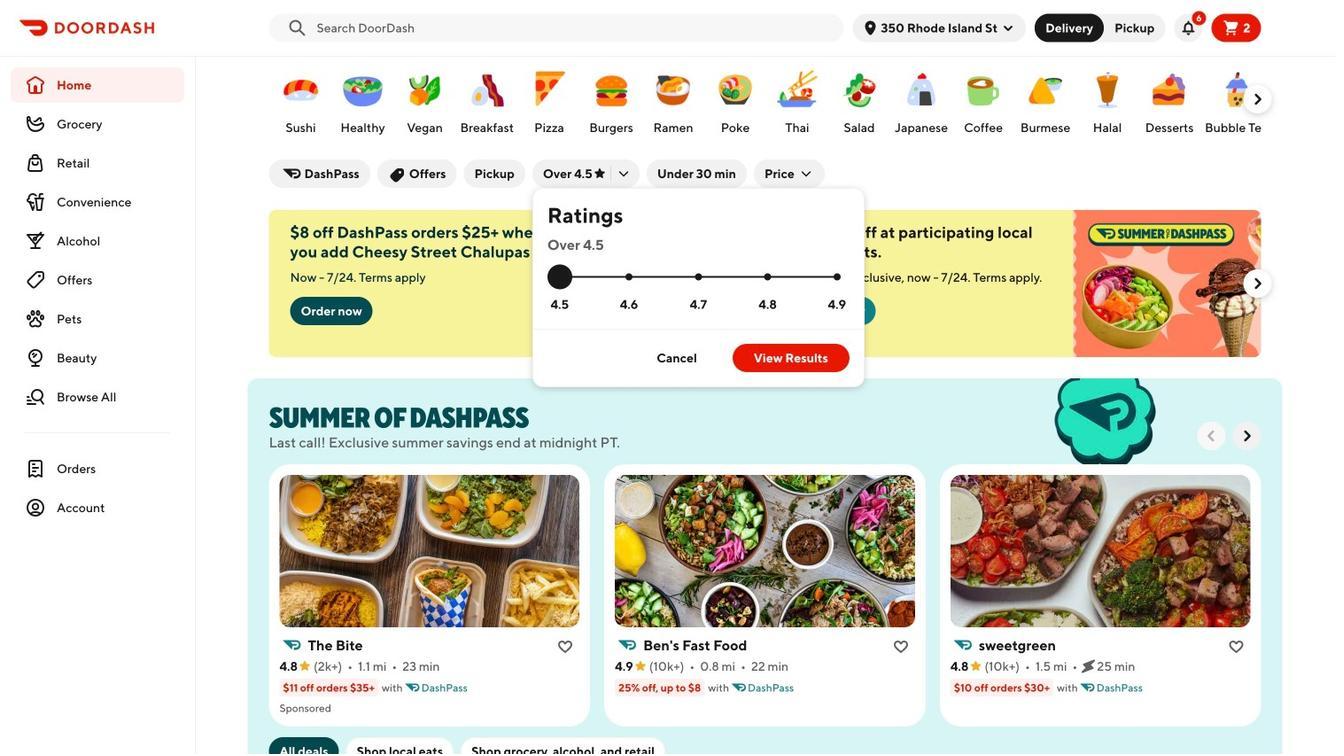 Task type: describe. For each thing, give the bounding box(es) containing it.
1 vertical spatial next button of carousel image
[[1249, 275, 1267, 293]]

2 click to add this store to your saved list image from the left
[[1230, 640, 1244, 654]]

1 click to add this store to your saved list image from the left
[[559, 640, 573, 654]]

notification bell image
[[1182, 21, 1196, 35]]

2 vertical spatial next button of carousel image
[[1239, 427, 1257, 445]]

0 vertical spatial next button of carousel image
[[1249, 90, 1267, 108]]

4.7 stars and over image
[[695, 273, 702, 280]]



Task type: locate. For each thing, give the bounding box(es) containing it.
click to add this store to your saved list image
[[894, 640, 908, 654]]

0 horizontal spatial click to add this store to your saved list image
[[559, 640, 573, 654]]

toggle order method (delivery or pickup) option group
[[1035, 14, 1166, 42]]

click to add this store to your saved list image
[[559, 640, 573, 654], [1230, 640, 1244, 654]]

Store search: begin typing to search for stores available on DoorDash text field
[[317, 19, 834, 37]]

4.9 stars and over image
[[834, 273, 841, 280]]

None button
[[1035, 14, 1105, 42], [1090, 14, 1166, 42], [1035, 14, 1105, 42], [1090, 14, 1166, 42]]

next button of carousel image
[[1249, 90, 1267, 108], [1249, 275, 1267, 293], [1239, 427, 1257, 445]]

4.8 stars and over image
[[765, 273, 772, 280]]

previous button of carousel image
[[1203, 427, 1221, 445]]

4.6 stars and over image
[[626, 273, 633, 280]]

1 horizontal spatial click to add this store to your saved list image
[[1230, 640, 1244, 654]]



Task type: vqa. For each thing, say whether or not it's contained in the screenshot.
the bottom the Breakfast
no



